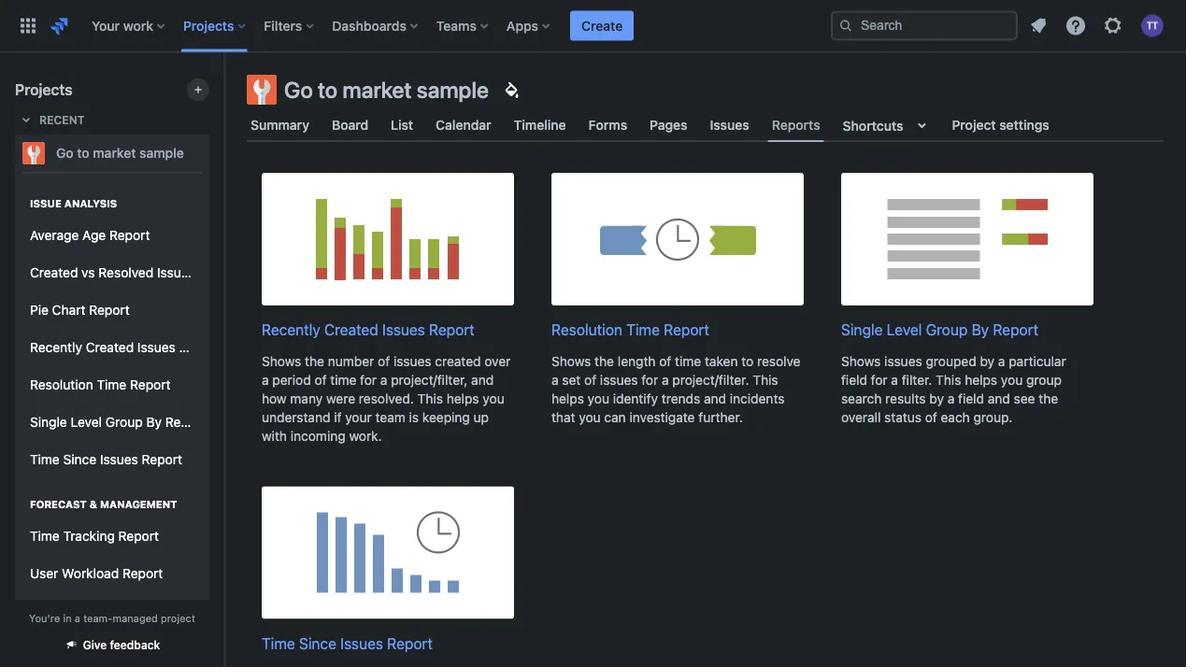 Task type: vqa. For each thing, say whether or not it's contained in the screenshot.
Dashboards
yes



Task type: describe. For each thing, give the bounding box(es) containing it.
1 vertical spatial resolution time report link
[[22, 366, 202, 404]]

search
[[841, 391, 882, 406]]

pie chart report link
[[22, 292, 202, 329]]

project
[[161, 612, 195, 624]]

further.
[[698, 410, 743, 425]]

primary element
[[11, 0, 831, 52]]

give
[[83, 639, 107, 652]]

0 vertical spatial by
[[980, 353, 995, 369]]

for inside shows the number of issues created over a period of time for a project/filter, and how many were resolved. this helps you understand if your team is keeping up with incoming work.
[[360, 372, 377, 388]]

issue analysis
[[30, 198, 117, 210]]

over
[[484, 353, 511, 369]]

forecast
[[30, 499, 87, 511]]

the for recently
[[305, 353, 324, 369]]

0 vertical spatial field
[[841, 372, 867, 388]]

board link
[[328, 108, 372, 142]]

project/filter.
[[672, 372, 749, 388]]

1 horizontal spatial resolution
[[551, 321, 622, 339]]

grouped
[[926, 353, 976, 369]]

dashboards button
[[326, 11, 425, 41]]

if
[[334, 410, 342, 425]]

1 vertical spatial by
[[929, 391, 944, 406]]

0 horizontal spatial market
[[93, 145, 136, 161]]

project
[[952, 117, 996, 133]]

you inside shows the number of issues created over a period of time for a project/filter, and how many were resolved. this helps you understand if your team is keeping up with incoming work.
[[483, 391, 504, 406]]

create
[[581, 18, 623, 33]]

see
[[1014, 391, 1035, 406]]

single level group by report inside group
[[30, 415, 206, 430]]

helps inside shows issues grouped by a particular field for a filter. this helps you group search results by a field and see the overall status of each group.
[[965, 372, 997, 388]]

1 vertical spatial time since issues report
[[262, 635, 433, 653]]

1 vertical spatial time since issues report link
[[262, 487, 514, 655]]

create button
[[570, 11, 634, 41]]

up
[[473, 410, 489, 425]]

a up resolved.
[[380, 372, 387, 388]]

banner containing your work
[[0, 0, 1186, 52]]

recent
[[39, 113, 85, 126]]

0 horizontal spatial created
[[30, 265, 78, 280]]

created vs resolved issues report
[[30, 265, 239, 280]]

for inside shows the length of time taken to resolve a set of issues for a project/filter. this helps you identify trends and incidents that you can investigate further.
[[641, 372, 658, 388]]

dashboards
[[332, 18, 406, 33]]

particular
[[1009, 353, 1066, 369]]

teams button
[[431, 11, 495, 41]]

sidebar navigation image
[[204, 75, 245, 112]]

this inside shows issues grouped by a particular field for a filter. this helps you group search results by a field and see the overall status of each group.
[[936, 372, 961, 388]]

your
[[345, 410, 372, 425]]

time tracking report
[[30, 529, 159, 544]]

notifications image
[[1027, 14, 1050, 37]]

resolved
[[98, 265, 153, 280]]

0 horizontal spatial recently
[[30, 340, 82, 355]]

0 horizontal spatial projects
[[15, 81, 73, 99]]

1 horizontal spatial by
[[972, 321, 989, 339]]

1 horizontal spatial recently
[[262, 321, 320, 339]]

forecast & management
[[30, 499, 177, 511]]

overall
[[841, 410, 881, 425]]

0 vertical spatial single
[[841, 321, 883, 339]]

length
[[618, 353, 656, 369]]

a up each
[[947, 391, 955, 406]]

many
[[290, 391, 323, 406]]

shows for single level group by report
[[841, 353, 881, 369]]

shows the length of time taken to resolve a set of issues for a project/filter. this helps you identify trends and incidents that you can investigate further.
[[551, 353, 801, 425]]

your work
[[92, 18, 153, 33]]

pie chart report
[[30, 302, 130, 318]]

you inside shows issues grouped by a particular field for a filter. this helps you group search results by a field and see the overall status of each group.
[[1001, 372, 1023, 388]]

user workload report
[[30, 566, 163, 581]]

by inside group
[[146, 415, 162, 430]]

of right the number
[[378, 353, 390, 369]]

group inside group
[[105, 415, 143, 430]]

created vs resolved issues report link
[[22, 254, 239, 292]]

your
[[92, 18, 120, 33]]

0 horizontal spatial go
[[56, 145, 74, 161]]

average age report link
[[22, 217, 202, 254]]

single inside group
[[30, 415, 67, 430]]

teams
[[436, 18, 477, 33]]

with
[[262, 428, 287, 444]]

were
[[326, 391, 355, 406]]

you're in a team-managed project
[[29, 612, 195, 624]]

average
[[30, 228, 79, 243]]

the inside shows issues grouped by a particular field for a filter. this helps you group search results by a field and see the overall status of each group.
[[1039, 391, 1058, 406]]

and inside shows issues grouped by a particular field for a filter. this helps you group search results by a field and see the overall status of each group.
[[988, 391, 1010, 406]]

issues inside shows issues grouped by a particular field for a filter. this helps you group search results by a field and see the overall status of each group.
[[884, 353, 922, 369]]

0 horizontal spatial go to market sample
[[56, 145, 184, 161]]

you left can
[[579, 410, 601, 425]]

understand
[[262, 410, 330, 425]]

your work button
[[86, 11, 172, 41]]

keeping
[[422, 410, 470, 425]]

0 vertical spatial recently created issues report
[[262, 321, 475, 339]]

project/filter,
[[391, 372, 468, 388]]

issues link
[[706, 108, 753, 142]]

timeline link
[[510, 108, 570, 142]]

pages link
[[646, 108, 691, 142]]

a up the how
[[262, 372, 269, 388]]

helps inside shows the number of issues created over a period of time for a project/filter, and how many were resolved. this helps you understand if your team is keeping up with incoming work.
[[446, 391, 479, 406]]

project settings link
[[948, 108, 1053, 142]]

calendar link
[[432, 108, 495, 142]]

number
[[328, 353, 374, 369]]

average age report
[[30, 228, 150, 243]]

team-
[[83, 612, 113, 624]]

projects button
[[178, 11, 253, 41]]

0 vertical spatial group
[[926, 321, 968, 339]]

shows for resolution time report
[[551, 353, 591, 369]]

appswitcher icon image
[[17, 14, 39, 37]]

and inside shows the number of issues created over a period of time for a project/filter, and how many were resolved. this helps you understand if your team is keeping up with incoming work.
[[471, 372, 494, 388]]

go to market sample link
[[15, 135, 202, 172]]

you're
[[29, 612, 60, 624]]

pie
[[30, 302, 49, 318]]

reports
[[772, 117, 820, 133]]

to inside shows the length of time taken to resolve a set of issues for a project/filter. this helps you identify trends and incidents that you can investigate further.
[[741, 353, 754, 369]]

work
[[123, 18, 153, 33]]

shortcuts
[[843, 118, 903, 133]]

single level group by report link inside group
[[22, 404, 206, 441]]

since inside group
[[63, 452, 96, 467]]

list
[[391, 117, 413, 133]]

1 horizontal spatial recently created issues report link
[[262, 173, 514, 341]]

project settings
[[952, 117, 1049, 133]]

the for resolution
[[595, 353, 614, 369]]

chart
[[52, 302, 85, 318]]

give feedback
[[83, 639, 160, 652]]

0 vertical spatial single level group by report link
[[841, 173, 1094, 341]]

of inside shows issues grouped by a particular field for a filter. this helps you group search results by a field and see the overall status of each group.
[[925, 410, 937, 425]]

vs
[[81, 265, 95, 280]]

resolution time report inside group
[[30, 377, 171, 393]]

user
[[30, 566, 58, 581]]

timeline
[[514, 117, 566, 133]]

board
[[332, 117, 368, 133]]

1 horizontal spatial go
[[284, 77, 313, 103]]

Search field
[[831, 11, 1018, 41]]

incoming
[[290, 428, 346, 444]]

time since issues report link inside group
[[22, 441, 202, 479]]



Task type: locate. For each thing, give the bounding box(es) containing it.
2 group from the top
[[22, 178, 239, 484]]

1 for from the left
[[360, 372, 377, 388]]

1 vertical spatial market
[[93, 145, 136, 161]]

1 vertical spatial resolution time report
[[30, 377, 171, 393]]

and down project/filter.
[[704, 391, 726, 406]]

level inside group
[[71, 415, 102, 430]]

of right set
[[584, 372, 596, 388]]

1 horizontal spatial level
[[887, 321, 922, 339]]

sample up calendar
[[417, 77, 489, 103]]

1 horizontal spatial created
[[86, 340, 134, 355]]

time inside shows the length of time taken to resolve a set of issues for a project/filter. this helps you identify trends and incidents that you can investigate further.
[[675, 353, 701, 369]]

1 horizontal spatial time since issues report link
[[262, 487, 514, 655]]

time up were on the bottom of page
[[330, 372, 356, 388]]

field up search
[[841, 372, 867, 388]]

recently up period
[[262, 321, 320, 339]]

1 vertical spatial recently
[[30, 340, 82, 355]]

resolved.
[[359, 391, 414, 406]]

the down group
[[1039, 391, 1058, 406]]

forms
[[588, 117, 627, 133]]

go to market sample up "list"
[[284, 77, 489, 103]]

results
[[885, 391, 926, 406]]

0 vertical spatial projects
[[183, 18, 234, 33]]

the inside shows the length of time taken to resolve a set of issues for a project/filter. this helps you identify trends and incidents that you can investigate further.
[[595, 353, 614, 369]]

1 group from the top
[[22, 172, 239, 667]]

0 horizontal spatial to
[[77, 145, 89, 161]]

3 group from the top
[[22, 479, 202, 636]]

settings image
[[1102, 14, 1124, 37]]

time since issues report link
[[22, 441, 202, 479], [262, 487, 514, 655]]

go
[[284, 77, 313, 103], [56, 145, 74, 161]]

each
[[941, 410, 970, 425]]

add to starred image
[[204, 142, 226, 164]]

1 vertical spatial field
[[958, 391, 984, 406]]

1 horizontal spatial to
[[318, 77, 338, 103]]

1 vertical spatial level
[[71, 415, 102, 430]]

this down the grouped
[[936, 372, 961, 388]]

0 vertical spatial by
[[972, 321, 989, 339]]

2 vertical spatial created
[[86, 340, 134, 355]]

created left vs
[[30, 265, 78, 280]]

created up the number
[[324, 321, 378, 339]]

to down recent
[[77, 145, 89, 161]]

apps
[[506, 18, 538, 33]]

0 horizontal spatial single level group by report link
[[22, 404, 206, 441]]

summary
[[250, 117, 309, 133]]

1 horizontal spatial resolution time report link
[[551, 173, 804, 341]]

list link
[[387, 108, 417, 142]]

shows inside shows the length of time taken to resolve a set of issues for a project/filter. this helps you identify trends and incidents that you can investigate further.
[[551, 353, 591, 369]]

incidents
[[730, 391, 785, 406]]

helps down set
[[551, 391, 584, 406]]

1 horizontal spatial group
[[926, 321, 968, 339]]

and inside shows the length of time taken to resolve a set of issues for a project/filter. this helps you identify trends and incidents that you can investigate further.
[[704, 391, 726, 406]]

1 horizontal spatial sample
[[417, 77, 489, 103]]

0 vertical spatial sample
[[417, 77, 489, 103]]

0 vertical spatial time
[[675, 353, 701, 369]]

0 vertical spatial resolution time report
[[551, 321, 709, 339]]

this down project/filter, at bottom left
[[417, 391, 443, 406]]

shows up search
[[841, 353, 881, 369]]

issues inside shows the number of issues created over a period of time for a project/filter, and how many were resolved. this helps you understand if your team is keeping up with incoming work.
[[393, 353, 431, 369]]

taken
[[705, 353, 738, 369]]

helps inside shows the length of time taken to resolve a set of issues for a project/filter. this helps you identify trends and incidents that you can investigate further.
[[551, 391, 584, 406]]

0 horizontal spatial time
[[330, 372, 356, 388]]

shows for recently created issues report
[[262, 353, 301, 369]]

1 horizontal spatial issues
[[600, 372, 638, 388]]

1 horizontal spatial go to market sample
[[284, 77, 489, 103]]

of right length
[[659, 353, 671, 369]]

projects up create project image
[[183, 18, 234, 33]]

by up each
[[929, 391, 944, 406]]

shows up set
[[551, 353, 591, 369]]

a up results
[[891, 372, 898, 388]]

tracking
[[63, 529, 115, 544]]

of left each
[[925, 410, 937, 425]]

2 for from the left
[[641, 372, 658, 388]]

0 horizontal spatial shows
[[262, 353, 301, 369]]

you up see
[[1001, 372, 1023, 388]]

0 horizontal spatial by
[[146, 415, 162, 430]]

filters button
[[258, 11, 321, 41]]

go to market sample up analysis
[[56, 145, 184, 161]]

1 horizontal spatial since
[[299, 635, 336, 653]]

recently created issues report down pie chart report link at the left of page
[[30, 340, 220, 355]]

2 horizontal spatial created
[[324, 321, 378, 339]]

to right taken
[[741, 353, 754, 369]]

filters
[[264, 18, 302, 33]]

set background color image
[[500, 79, 522, 101]]

group
[[22, 172, 239, 667], [22, 178, 239, 484], [22, 479, 202, 636]]

0 vertical spatial created
[[30, 265, 78, 280]]

1 horizontal spatial time
[[675, 353, 701, 369]]

for up search
[[871, 372, 888, 388]]

issues inside shows the length of time taken to resolve a set of issues for a project/filter. this helps you identify trends and incidents that you can investigate further.
[[600, 372, 638, 388]]

level up the filter.
[[887, 321, 922, 339]]

market up "list"
[[342, 77, 412, 103]]

a left particular
[[998, 353, 1005, 369]]

report
[[109, 228, 150, 243], [199, 265, 239, 280], [89, 302, 130, 318], [429, 321, 475, 339], [664, 321, 709, 339], [993, 321, 1038, 339], [179, 340, 220, 355], [130, 377, 171, 393], [165, 415, 206, 430], [142, 452, 182, 467], [118, 529, 159, 544], [122, 566, 163, 581], [387, 635, 433, 653]]

0 vertical spatial recently
[[262, 321, 320, 339]]

group
[[1026, 372, 1062, 388]]

banner
[[0, 0, 1186, 52]]

issues up the filter.
[[884, 353, 922, 369]]

2 horizontal spatial issues
[[884, 353, 922, 369]]

in
[[63, 612, 72, 624]]

1 vertical spatial go to market sample
[[56, 145, 184, 161]]

by up management
[[146, 415, 162, 430]]

a left set
[[551, 372, 559, 388]]

1 horizontal spatial single
[[841, 321, 883, 339]]

1 horizontal spatial and
[[704, 391, 726, 406]]

1 horizontal spatial field
[[958, 391, 984, 406]]

this inside shows the number of issues created over a period of time for a project/filter, and how many were resolved. this helps you understand if your team is keeping up with incoming work.
[[417, 391, 443, 406]]

recently
[[262, 321, 320, 339], [30, 340, 82, 355]]

1 horizontal spatial for
[[641, 372, 658, 388]]

2 shows from the left
[[551, 353, 591, 369]]

1 vertical spatial to
[[77, 145, 89, 161]]

3 shows from the left
[[841, 353, 881, 369]]

1 vertical spatial since
[[299, 635, 336, 653]]

1 horizontal spatial resolution time report
[[551, 321, 709, 339]]

0 vertical spatial to
[[318, 77, 338, 103]]

issues up "identify"
[[600, 372, 638, 388]]

shortcuts button
[[839, 108, 937, 142]]

filter.
[[902, 372, 932, 388]]

issue
[[30, 198, 62, 210]]

this up incidents
[[753, 372, 778, 388]]

0 horizontal spatial recently created issues report
[[30, 340, 220, 355]]

0 horizontal spatial the
[[305, 353, 324, 369]]

identify
[[613, 391, 658, 406]]

managed
[[113, 612, 158, 624]]

0 horizontal spatial resolution time report
[[30, 377, 171, 393]]

2 horizontal spatial to
[[741, 353, 754, 369]]

0 horizontal spatial issues
[[393, 353, 431, 369]]

0 vertical spatial resolution time report link
[[551, 173, 804, 341]]

the up period
[[305, 353, 324, 369]]

this inside shows the length of time taken to resolve a set of issues for a project/filter. this helps you identify trends and incidents that you can investigate further.
[[753, 372, 778, 388]]

investigate
[[629, 410, 695, 425]]

a right in
[[75, 612, 80, 624]]

group up the grouped
[[926, 321, 968, 339]]

you up can
[[588, 391, 609, 406]]

1 horizontal spatial single level group by report link
[[841, 173, 1094, 341]]

a up the trends
[[662, 372, 669, 388]]

shows inside shows the number of issues created over a period of time for a project/filter, and how many were resolved. this helps you understand if your team is keeping up with incoming work.
[[262, 353, 301, 369]]

period
[[272, 372, 311, 388]]

0 horizontal spatial sample
[[139, 145, 184, 161]]

created down pie chart report link at the left of page
[[86, 340, 134, 355]]

collapse recent projects image
[[15, 108, 37, 131]]

how
[[262, 391, 287, 406]]

resolve
[[757, 353, 801, 369]]

resolution time report link
[[551, 173, 804, 341], [22, 366, 202, 404]]

for down length
[[641, 372, 658, 388]]

0 horizontal spatial time since issues report
[[30, 452, 182, 467]]

0 horizontal spatial single level group by report
[[30, 415, 206, 430]]

1 vertical spatial recently created issues report
[[30, 340, 220, 355]]

summary link
[[247, 108, 313, 142]]

0 horizontal spatial level
[[71, 415, 102, 430]]

age
[[82, 228, 106, 243]]

go up summary
[[284, 77, 313, 103]]

group.
[[973, 410, 1012, 425]]

0 vertical spatial go
[[284, 77, 313, 103]]

by up the grouped
[[972, 321, 989, 339]]

pages
[[650, 117, 687, 133]]

2 vertical spatial to
[[741, 353, 754, 369]]

1 horizontal spatial single level group by report
[[841, 321, 1038, 339]]

to up board
[[318, 77, 338, 103]]

the left length
[[595, 353, 614, 369]]

1 vertical spatial created
[[324, 321, 378, 339]]

set
[[562, 372, 581, 388]]

0 vertical spatial single level group by report
[[841, 321, 1038, 339]]

of
[[378, 353, 390, 369], [659, 353, 671, 369], [314, 372, 327, 388], [584, 372, 596, 388], [925, 410, 937, 425]]

0 vertical spatial time since issues report link
[[22, 441, 202, 479]]

can
[[604, 410, 626, 425]]

and
[[471, 372, 494, 388], [704, 391, 726, 406], [988, 391, 1010, 406]]

market up analysis
[[93, 145, 136, 161]]

resolution time report up length
[[551, 321, 709, 339]]

shows inside shows issues grouped by a particular field for a filter. this helps you group search results by a field and see the overall status of each group.
[[841, 353, 881, 369]]

analysis
[[64, 198, 117, 210]]

0 vertical spatial since
[[63, 452, 96, 467]]

1 shows from the left
[[262, 353, 301, 369]]

of up many at left bottom
[[314, 372, 327, 388]]

1 horizontal spatial helps
[[551, 391, 584, 406]]

jira image
[[49, 14, 71, 37]]

user workload report link
[[22, 555, 202, 593]]

tab list
[[236, 108, 1175, 142]]

resolution
[[551, 321, 622, 339], [30, 377, 93, 393]]

to
[[318, 77, 338, 103], [77, 145, 89, 161], [741, 353, 754, 369]]

team
[[375, 410, 405, 425]]

by right the grouped
[[980, 353, 995, 369]]

time
[[626, 321, 660, 339], [97, 377, 126, 393], [30, 452, 60, 467], [30, 529, 60, 544], [262, 635, 295, 653]]

0 horizontal spatial recently created issues report link
[[22, 329, 220, 366]]

0 horizontal spatial field
[[841, 372, 867, 388]]

1 vertical spatial single
[[30, 415, 67, 430]]

level
[[887, 321, 922, 339], [71, 415, 102, 430]]

management
[[100, 499, 177, 511]]

workload
[[62, 566, 119, 581]]

1 horizontal spatial time since issues report
[[262, 635, 433, 653]]

projects inside dropdown button
[[183, 18, 234, 33]]

projects up the collapse recent projects icon
[[15, 81, 73, 99]]

0 horizontal spatial by
[[929, 391, 944, 406]]

recently down chart
[[30, 340, 82, 355]]

go to market sample
[[284, 77, 489, 103], [56, 145, 184, 161]]

level up &
[[71, 415, 102, 430]]

0 vertical spatial go to market sample
[[284, 77, 489, 103]]

you up up
[[483, 391, 504, 406]]

and down over
[[471, 372, 494, 388]]

&
[[90, 499, 97, 511]]

single level group by report up forecast & management
[[30, 415, 206, 430]]

you
[[1001, 372, 1023, 388], [483, 391, 504, 406], [588, 391, 609, 406], [579, 410, 601, 425]]

1 horizontal spatial market
[[342, 77, 412, 103]]

recently created issues report inside group
[[30, 340, 220, 355]]

1 vertical spatial go
[[56, 145, 74, 161]]

shows issues grouped by a particular field for a filter. this helps you group search results by a field and see the overall status of each group.
[[841, 353, 1066, 425]]

issues up project/filter, at bottom left
[[393, 353, 431, 369]]

1 vertical spatial projects
[[15, 81, 73, 99]]

resolution up set
[[551, 321, 622, 339]]

resolution time report down pie chart report link at the left of page
[[30, 377, 171, 393]]

group up management
[[105, 415, 143, 430]]

resolution down chart
[[30, 377, 93, 393]]

1 vertical spatial single level group by report
[[30, 415, 206, 430]]

that
[[551, 410, 575, 425]]

shows
[[262, 353, 301, 369], [551, 353, 591, 369], [841, 353, 881, 369]]

feedback
[[110, 639, 160, 652]]

tab list containing reports
[[236, 108, 1175, 142]]

time up project/filter.
[[675, 353, 701, 369]]

time
[[675, 353, 701, 369], [330, 372, 356, 388]]

is
[[409, 410, 419, 425]]

go down recent
[[56, 145, 74, 161]]

0 vertical spatial market
[[342, 77, 412, 103]]

time inside shows the number of issues created over a period of time for a project/filter, and how many were resolved. this helps you understand if your team is keeping up with incoming work.
[[330, 372, 356, 388]]

market
[[342, 77, 412, 103], [93, 145, 136, 161]]

for inside shows issues grouped by a particular field for a filter. this helps you group search results by a field and see the overall status of each group.
[[871, 372, 888, 388]]

created
[[435, 353, 481, 369]]

0 vertical spatial level
[[887, 321, 922, 339]]

for down the number
[[360, 372, 377, 388]]

0 horizontal spatial time since issues report link
[[22, 441, 202, 479]]

and up group.
[[988, 391, 1010, 406]]

sample left add to starred image
[[139, 145, 184, 161]]

sample
[[417, 77, 489, 103], [139, 145, 184, 161]]

settings
[[999, 117, 1049, 133]]

apps button
[[501, 11, 557, 41]]

0 vertical spatial time since issues report
[[30, 452, 182, 467]]

1 vertical spatial sample
[[139, 145, 184, 161]]

field up each
[[958, 391, 984, 406]]

1 horizontal spatial this
[[753, 372, 778, 388]]

calendar
[[436, 117, 491, 133]]

trends
[[662, 391, 700, 406]]

single up search
[[841, 321, 883, 339]]

issues
[[393, 353, 431, 369], [884, 353, 922, 369], [600, 372, 638, 388]]

3 for from the left
[[871, 372, 888, 388]]

0 horizontal spatial helps
[[446, 391, 479, 406]]

search image
[[838, 18, 853, 33]]

group containing time tracking report
[[22, 479, 202, 636]]

single up forecast
[[30, 415, 67, 430]]

for
[[360, 372, 377, 388], [641, 372, 658, 388], [871, 372, 888, 388]]

1 horizontal spatial shows
[[551, 353, 591, 369]]

create project image
[[191, 82, 206, 97]]

shows up period
[[262, 353, 301, 369]]

2 horizontal spatial shows
[[841, 353, 881, 369]]

single
[[841, 321, 883, 339], [30, 415, 67, 430]]

recently created issues report
[[262, 321, 475, 339], [30, 340, 220, 355]]

1 vertical spatial resolution
[[30, 377, 93, 393]]

your profile and settings image
[[1141, 14, 1164, 37]]

resolution inside group
[[30, 377, 93, 393]]

jira image
[[49, 14, 71, 37]]

2 horizontal spatial for
[[871, 372, 888, 388]]

0 horizontal spatial for
[[360, 372, 377, 388]]

2 horizontal spatial the
[[1039, 391, 1058, 406]]

helps down the grouped
[[965, 372, 997, 388]]

help image
[[1065, 14, 1087, 37]]

time since issues report
[[30, 452, 182, 467], [262, 635, 433, 653]]

helps up keeping
[[446, 391, 479, 406]]

since
[[63, 452, 96, 467], [299, 635, 336, 653]]

0 horizontal spatial resolution time report link
[[22, 366, 202, 404]]

single level group by report up the grouped
[[841, 321, 1038, 339]]

recently created issues report up the number
[[262, 321, 475, 339]]

the inside shows the number of issues created over a period of time for a project/filter, and how many were resolved. this helps you understand if your team is keeping up with incoming work.
[[305, 353, 324, 369]]



